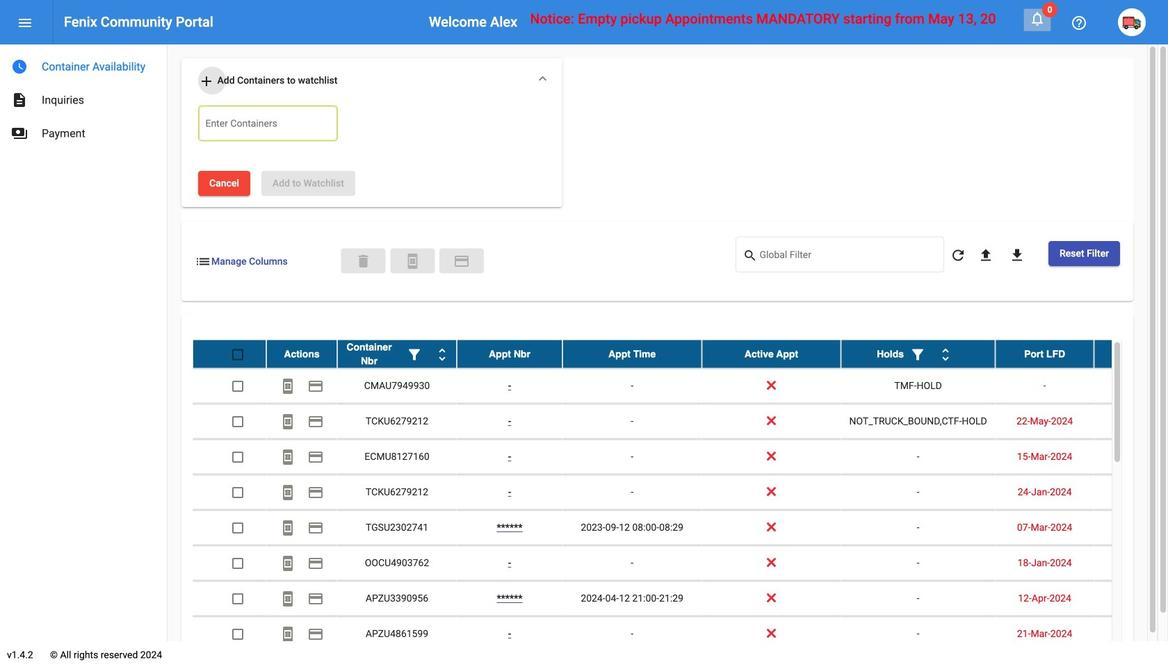 Task type: locate. For each thing, give the bounding box(es) containing it.
4 cell from the top
[[1095, 475, 1169, 510]]

no color image
[[11, 92, 28, 109], [950, 247, 967, 264], [978, 247, 995, 264], [743, 248, 760, 265], [195, 253, 211, 270], [434, 347, 451, 363], [910, 347, 927, 363], [938, 347, 954, 363], [307, 379, 324, 395], [307, 414, 324, 431], [307, 520, 324, 537], [280, 556, 296, 573], [307, 556, 324, 573], [280, 627, 296, 644], [307, 627, 324, 644]]

4 column header from the left
[[563, 340, 702, 368]]

no color image
[[1030, 10, 1046, 27], [17, 14, 33, 31], [1071, 14, 1088, 31], [11, 58, 28, 75], [198, 73, 215, 90], [11, 125, 28, 142], [1009, 247, 1026, 264], [404, 253, 421, 270], [454, 253, 470, 270], [406, 347, 423, 363], [280, 379, 296, 395], [280, 414, 296, 431], [280, 450, 296, 466], [307, 450, 324, 466], [280, 485, 296, 502], [307, 485, 324, 502], [280, 520, 296, 537], [280, 591, 296, 608], [307, 591, 324, 608]]

6 cell from the top
[[1095, 546, 1169, 581]]

7 row from the top
[[193, 546, 1169, 582]]

row
[[193, 340, 1169, 369], [193, 369, 1169, 404], [193, 404, 1169, 440], [193, 440, 1169, 475], [193, 475, 1169, 511], [193, 511, 1169, 546], [193, 546, 1169, 582], [193, 582, 1169, 617], [193, 617, 1169, 653]]

8 cell from the top
[[1095, 617, 1169, 652]]

3 row from the top
[[193, 404, 1169, 440]]

5 row from the top
[[193, 475, 1169, 511]]

3 cell from the top
[[1095, 440, 1169, 475]]

navigation
[[0, 45, 167, 150]]

None text field
[[206, 119, 331, 133]]

1 column header from the left
[[266, 340, 337, 368]]

6 row from the top
[[193, 511, 1169, 546]]

7 cell from the top
[[1095, 582, 1169, 617]]

4 row from the top
[[193, 440, 1169, 475]]

column header
[[266, 340, 337, 368], [337, 340, 457, 368], [457, 340, 563, 368], [563, 340, 702, 368], [702, 340, 841, 368], [841, 340, 996, 368], [996, 340, 1095, 368], [1095, 340, 1169, 368]]

1 cell from the top
[[1095, 369, 1169, 404]]

8 column header from the left
[[1095, 340, 1169, 368]]

1 row from the top
[[193, 340, 1169, 369]]

grid
[[193, 340, 1169, 653]]

cell
[[1095, 369, 1169, 404], [1095, 404, 1169, 439], [1095, 440, 1169, 475], [1095, 475, 1169, 510], [1095, 511, 1169, 546], [1095, 546, 1169, 581], [1095, 582, 1169, 617], [1095, 617, 1169, 652]]



Task type: describe. For each thing, give the bounding box(es) containing it.
5 column header from the left
[[702, 340, 841, 368]]

delete image
[[355, 253, 372, 270]]

8 row from the top
[[193, 582, 1169, 617]]

2 column header from the left
[[337, 340, 457, 368]]

5 cell from the top
[[1095, 511, 1169, 546]]

2 row from the top
[[193, 369, 1169, 404]]

Global Watchlist Filter field
[[760, 252, 937, 263]]

7 column header from the left
[[996, 340, 1095, 368]]

6 column header from the left
[[841, 340, 996, 368]]

9 row from the top
[[193, 617, 1169, 653]]

3 column header from the left
[[457, 340, 563, 368]]

2 cell from the top
[[1095, 404, 1169, 439]]



Task type: vqa. For each thing, say whether or not it's contained in the screenshot.
9th 'ROW' from the bottom
yes



